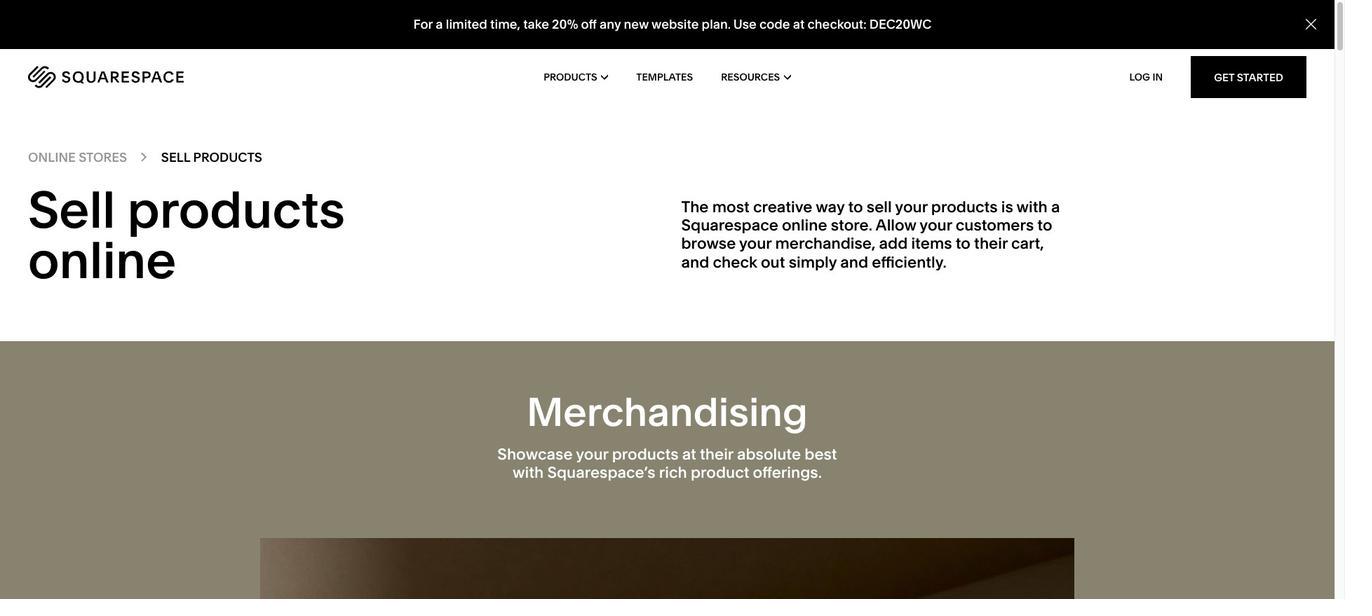 Task type: vqa. For each thing, say whether or not it's contained in the screenshot.
the right online
yes



Task type: describe. For each thing, give the bounding box(es) containing it.
checkout:
[[808, 16, 867, 32]]

2 and from the left
[[840, 253, 868, 272]]

add
[[879, 235, 908, 253]]

started
[[1237, 70, 1283, 84]]

items
[[911, 235, 952, 253]]

squarespace
[[681, 216, 778, 235]]

0 vertical spatial a
[[436, 16, 443, 32]]

1 and from the left
[[681, 253, 709, 272]]

is
[[1001, 198, 1013, 216]]

website
[[652, 16, 699, 32]]

squarespace logo image
[[28, 66, 184, 88]]

squarespace logo link
[[28, 66, 284, 88]]

sell
[[867, 198, 892, 216]]

online inside sell products online
[[28, 229, 176, 291]]

the
[[681, 198, 709, 216]]

out
[[761, 253, 785, 272]]

resources
[[721, 71, 780, 83]]

2 horizontal spatial to
[[1038, 216, 1052, 235]]

store.
[[831, 216, 872, 235]]

best
[[805, 445, 837, 464]]

log             in
[[1130, 71, 1163, 83]]

in
[[1153, 71, 1163, 83]]

squarespace's
[[547, 464, 656, 483]]

online
[[28, 149, 76, 166]]

code
[[760, 16, 790, 32]]

customers
[[956, 216, 1034, 235]]

plan.
[[702, 16, 731, 32]]

at inside showcase your products at their absolute best with squarespace's rich product offerings.
[[682, 445, 696, 464]]

off
[[581, 16, 597, 32]]

products inside "the most creative way to sell your products is with a squarespace online store. allow your customers to browse your merchandise, add items to their cart, and check out simply and efficiently."
[[931, 198, 998, 216]]

merchandise,
[[775, 235, 876, 253]]

your inside showcase your products at their absolute best with squarespace's rich product offerings.
[[576, 445, 608, 464]]

showcase your products at their absolute best with squarespace's rich product offerings.
[[498, 445, 837, 483]]

resources button
[[721, 49, 791, 105]]

way
[[816, 198, 845, 216]]

your down the most
[[739, 235, 772, 253]]

get started link
[[1191, 56, 1307, 98]]

time,
[[490, 16, 520, 32]]

simply
[[789, 253, 837, 272]]

any
[[600, 16, 621, 32]]

creative
[[753, 198, 812, 216]]

products button
[[544, 49, 608, 105]]

a inside "the most creative way to sell your products is with a squarespace online store. allow your customers to browse your merchandise, add items to their cart, and check out simply and efficiently."
[[1051, 198, 1060, 216]]

1 horizontal spatial to
[[956, 235, 971, 253]]

check
[[713, 253, 757, 272]]

products inside button
[[544, 71, 597, 83]]



Task type: locate. For each thing, give the bounding box(es) containing it.
a right the for
[[436, 16, 443, 32]]

and down store.
[[840, 253, 868, 272]]

0 horizontal spatial at
[[682, 445, 696, 464]]

your
[[895, 198, 928, 216], [920, 216, 952, 235], [739, 235, 772, 253], [576, 445, 608, 464]]

0 vertical spatial with
[[1017, 198, 1048, 216]]

cart,
[[1011, 235, 1044, 253]]

0 horizontal spatial online
[[28, 229, 176, 291]]

1 vertical spatial their
[[700, 445, 733, 464]]

0 horizontal spatial sell
[[28, 179, 115, 240]]

sell
[[161, 149, 190, 166], [28, 179, 115, 240]]

1 vertical spatial at
[[682, 445, 696, 464]]

efficiently.
[[872, 253, 947, 272]]

online stores
[[28, 149, 127, 166]]

at down merchandising
[[682, 445, 696, 464]]

products inside main content
[[193, 149, 262, 166]]

products
[[544, 71, 597, 83], [193, 149, 262, 166]]

their left cart,
[[974, 235, 1008, 253]]

2 horizontal spatial products
[[931, 198, 998, 216]]

products inside sell products online
[[127, 179, 345, 240]]

1 horizontal spatial a
[[1051, 198, 1060, 216]]

get started
[[1214, 70, 1283, 84]]

1 horizontal spatial at
[[793, 16, 805, 32]]

templates
[[636, 71, 693, 83]]

products down merchandising
[[612, 445, 679, 464]]

online stores link
[[28, 149, 127, 166]]

your right showcase
[[576, 445, 608, 464]]

your right sell
[[895, 198, 928, 216]]

with inside "the most creative way to sell your products is with a squarespace online store. allow your customers to browse your merchandise, add items to their cart, and check out simply and efficiently."
[[1017, 198, 1048, 216]]

0 horizontal spatial with
[[513, 464, 544, 483]]

to left sell
[[848, 198, 863, 216]]

browse
[[681, 235, 736, 253]]

dec20wc
[[870, 16, 932, 32]]

0 horizontal spatial products
[[193, 149, 262, 166]]

1 horizontal spatial online
[[782, 216, 827, 235]]

online
[[782, 216, 827, 235], [28, 229, 176, 291]]

products
[[127, 179, 345, 240], [931, 198, 998, 216], [612, 445, 679, 464]]

0 horizontal spatial and
[[681, 253, 709, 272]]

templates link
[[636, 49, 693, 105]]

sell for sell products
[[161, 149, 190, 166]]

a
[[436, 16, 443, 32], [1051, 198, 1060, 216]]

log             in link
[[1130, 71, 1163, 83]]

log
[[1130, 71, 1150, 83]]

new
[[624, 16, 649, 32]]

to right items
[[956, 235, 971, 253]]

products left "is"
[[931, 198, 998, 216]]

allow
[[876, 216, 916, 235]]

and left "check"
[[681, 253, 709, 272]]

rich
[[659, 464, 687, 483]]

showcase
[[498, 445, 573, 464]]

1 horizontal spatial their
[[974, 235, 1008, 253]]

to
[[848, 198, 863, 216], [1038, 216, 1052, 235], [956, 235, 971, 253]]

1 horizontal spatial with
[[1017, 198, 1048, 216]]

0 horizontal spatial their
[[700, 445, 733, 464]]

for
[[413, 16, 433, 32]]

sell inside sell products online
[[28, 179, 115, 240]]

0 vertical spatial at
[[793, 16, 805, 32]]

their right rich
[[700, 445, 733, 464]]

with inside showcase your products at their absolute best with squarespace's rich product offerings.
[[513, 464, 544, 483]]

1 vertical spatial sell
[[28, 179, 115, 240]]

sell for sell products online
[[28, 179, 115, 240]]

online inside "the most creative way to sell your products is with a squarespace online store. allow your customers to browse your merchandise, add items to their cart, and check out simply and efficiently."
[[782, 216, 827, 235]]

their
[[974, 235, 1008, 253], [700, 445, 733, 464]]

0 horizontal spatial to
[[848, 198, 863, 216]]

1 horizontal spatial and
[[840, 253, 868, 272]]

take
[[523, 16, 549, 32]]

at right code on the right of page
[[793, 16, 805, 32]]

1 vertical spatial a
[[1051, 198, 1060, 216]]

0 vertical spatial sell
[[161, 149, 190, 166]]

0 vertical spatial their
[[974, 235, 1008, 253]]

merchandising
[[527, 388, 808, 436]]

get
[[1214, 70, 1235, 84]]

the most creative way to sell your products is with a squarespace online store. allow your customers to browse your merchandise, add items to their cart, and check out simply and efficiently.
[[681, 198, 1060, 272]]

0 vertical spatial products
[[544, 71, 597, 83]]

their inside showcase your products at their absolute best with squarespace's rich product offerings.
[[700, 445, 733, 464]]

0 horizontal spatial a
[[436, 16, 443, 32]]

jewelry display image
[[261, 539, 1074, 600]]

for a limited time, take 20% off any new website plan. use code at checkout: dec20wc
[[413, 16, 932, 32]]

and
[[681, 253, 709, 272], [840, 253, 868, 272]]

sell products online
[[28, 179, 345, 291]]

products down sell products
[[127, 179, 345, 240]]

their inside "the most creative way to sell your products is with a squarespace online store. allow your customers to browse your merchandise, add items to their cart, and check out simply and efficiently."
[[974, 235, 1008, 253]]

1 horizontal spatial sell
[[161, 149, 190, 166]]

most
[[712, 198, 750, 216]]

use
[[733, 16, 757, 32]]

stores
[[79, 149, 127, 166]]

offerings.
[[753, 464, 822, 483]]

sell products
[[161, 149, 262, 166]]

product
[[691, 464, 749, 483]]

products inside showcase your products at their absolute best with squarespace's rich product offerings.
[[612, 445, 679, 464]]

sell products online main content
[[0, 0, 1345, 600]]

limited
[[446, 16, 487, 32]]

1 vertical spatial products
[[193, 149, 262, 166]]

0 horizontal spatial products
[[127, 179, 345, 240]]

absolute
[[737, 445, 801, 464]]

a right "is"
[[1051, 198, 1060, 216]]

1 horizontal spatial products
[[612, 445, 679, 464]]

20%
[[552, 16, 578, 32]]

1 vertical spatial with
[[513, 464, 544, 483]]

1 horizontal spatial products
[[544, 71, 597, 83]]

at
[[793, 16, 805, 32], [682, 445, 696, 464]]

your right allow
[[920, 216, 952, 235]]

with
[[1017, 198, 1048, 216], [513, 464, 544, 483]]

to right "is"
[[1038, 216, 1052, 235]]



